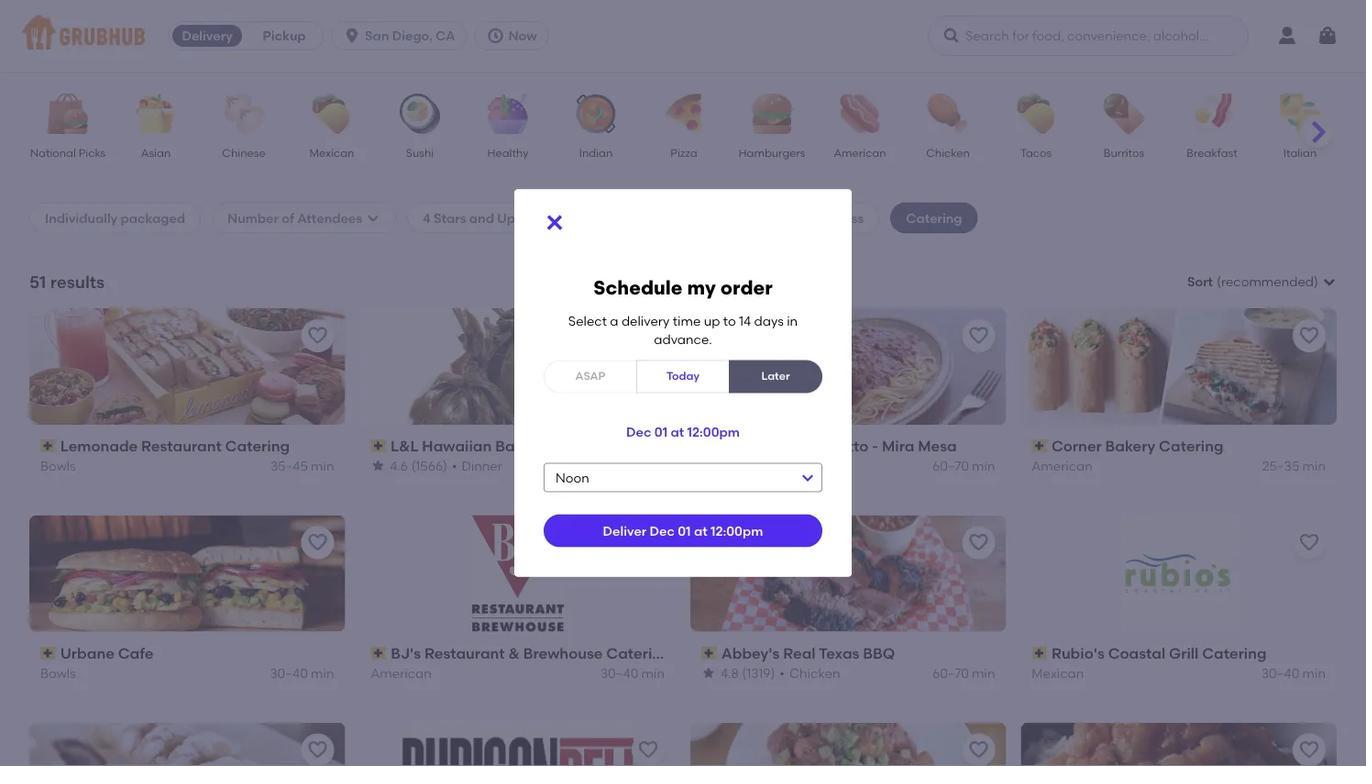 Task type: locate. For each thing, give the bounding box(es) containing it.
2 horizontal spatial svg image
[[544, 212, 566, 234]]

bowls for lemonade restaurant catering
[[40, 458, 76, 473]]

• for hawaiian
[[452, 458, 458, 473]]

2 30–40 min from the left
[[601, 665, 665, 680]]

subscription pass image left urbane
[[40, 647, 57, 660]]

corner
[[1052, 437, 1103, 455]]

svg image for now
[[487, 27, 505, 45]]

subscription pass image for lemonade
[[40, 440, 57, 452]]

subscription pass image for urbane cafe
[[40, 647, 57, 660]]

chicken down chicken image
[[927, 146, 970, 159]]

2 vertical spatial american
[[371, 665, 432, 680]]

svg image inside now button
[[487, 27, 505, 45]]

1 vertical spatial restaurant
[[425, 644, 505, 662]]

1 bowls from the top
[[40, 458, 76, 473]]

0 horizontal spatial 30–40 min
[[270, 665, 334, 680]]

0 horizontal spatial american
[[371, 665, 432, 680]]

subscription pass image inside abbey's real texas bbq link
[[702, 647, 718, 660]]

subscription pass image
[[40, 440, 57, 452], [1033, 440, 1049, 452], [371, 647, 387, 660], [1033, 647, 1049, 660]]

pizza down pizza image
[[671, 146, 698, 159]]

asian image
[[124, 94, 188, 134]]

subscription pass image left abbey's
[[702, 647, 718, 660]]

30 minutes or less
[[750, 210, 864, 225]]

0 horizontal spatial chicken
[[790, 665, 841, 680]]

save this restaurant image for corner bakery catering
[[1299, 325, 1321, 347]]

chicken down abbey's real texas bbq
[[790, 665, 841, 680]]

svg image up chicken image
[[943, 27, 961, 45]]

coastal
[[1109, 644, 1166, 662]]

main navigation navigation
[[0, 0, 1367, 72]]

american down "corner"
[[1033, 458, 1094, 473]]

star icon image for l&l
[[371, 458, 386, 473]]

restaurant left &
[[425, 644, 505, 662]]

4.8 (1514)
[[721, 458, 776, 473]]

deliver dec 01 at 12:00pm
[[603, 523, 764, 538]]

subscription pass image left lemonade
[[40, 440, 57, 452]]

subscription pass image left "corner"
[[1033, 440, 1049, 452]]

4.8
[[721, 458, 739, 473], [721, 665, 739, 680]]

rubio's coastal grill catering
[[1052, 644, 1268, 662]]

1 vertical spatial 12:00pm
[[711, 523, 764, 538]]

mexican down rubio's
[[1033, 665, 1085, 680]]

sushi
[[406, 146, 434, 159]]

or
[[821, 210, 834, 225]]

subscription pass image inside urbane cafe link
[[40, 647, 57, 660]]

at
[[671, 424, 685, 439], [694, 523, 708, 538]]

12:00pm inside 'button'
[[711, 523, 764, 538]]

attendees
[[298, 210, 362, 225]]

4.8 down abbey's
[[721, 665, 739, 680]]

1 vertical spatial chicken
[[790, 665, 841, 680]]

1 horizontal spatial 01
[[678, 523, 691, 538]]

my
[[688, 276, 716, 299]]

national picks image
[[36, 94, 100, 134]]

up
[[497, 210, 516, 225]]

american down american image
[[834, 146, 887, 159]]

bj's restaurant & brewhouse catering link
[[371, 643, 671, 664]]

star icon image left the 4.8 (1319)
[[702, 665, 716, 680]]

30–40 min for bj's restaurant & brewhouse catering
[[601, 665, 665, 680]]

american for corner bakery catering
[[1033, 458, 1094, 473]]

2 horizontal spatial 30–40 min
[[1262, 665, 1327, 680]]

3 30–40 from the left
[[1262, 665, 1300, 680]]

filippi's pizza grotto - mira mesa
[[722, 437, 957, 455]]

mesa
[[919, 437, 957, 455]]

$10
[[740, 529, 757, 542]]

hamburgers image
[[740, 94, 805, 134]]

30–40
[[270, 665, 308, 680], [601, 665, 639, 680], [1262, 665, 1300, 680]]

0 vertical spatial mexican
[[310, 146, 355, 159]]

subscription pass image inside the 'lemonade restaurant catering' 'link'
[[40, 440, 57, 452]]

1 vertical spatial at
[[694, 523, 708, 538]]

0 vertical spatial 12:00pm
[[688, 424, 740, 439]]

• chicken
[[780, 665, 841, 680]]

bowls
[[40, 458, 76, 473], [40, 665, 76, 680]]

pizza down filippi's pizza grotto - mira mesa on the right bottom of page
[[790, 458, 821, 473]]

0 horizontal spatial at
[[671, 424, 685, 439]]

2 vertical spatial pizza
[[790, 458, 821, 473]]

urbane
[[60, 644, 115, 662]]

1 vertical spatial bowls
[[40, 665, 76, 680]]

american down bj's
[[371, 665, 432, 680]]

min for bj's restaurant & brewhouse catering
[[642, 665, 665, 680]]

subscription pass image
[[371, 440, 387, 452], [702, 440, 718, 452], [40, 647, 57, 660], [702, 647, 718, 660]]

catering right grill
[[1203, 644, 1268, 662]]

svg image right up
[[544, 212, 566, 234]]

4
[[423, 210, 431, 225]]

rubio's coastal grill catering link
[[1033, 643, 1327, 664]]

ca
[[436, 28, 455, 44]]

1 horizontal spatial restaurant
[[425, 644, 505, 662]]

0 horizontal spatial 01
[[655, 424, 668, 439]]

1 horizontal spatial 30–40
[[601, 665, 639, 680]]

pickup button
[[246, 21, 323, 50]]

a
[[610, 313, 619, 329]]

1 4.8 from the top
[[721, 458, 739, 473]]

svg image
[[1317, 25, 1339, 47], [943, 27, 961, 45], [366, 210, 381, 225]]

1 vertical spatial american
[[1033, 458, 1094, 473]]

mexican image
[[300, 94, 364, 134]]

2 30–40 from the left
[[601, 665, 639, 680]]

•
[[452, 458, 458, 473], [780, 458, 785, 473], [780, 665, 785, 680]]

0 vertical spatial restaurant
[[141, 437, 222, 455]]

later
[[762, 369, 790, 383]]

burritos
[[1104, 146, 1145, 159]]

subscription pass image left l&l
[[371, 440, 387, 452]]

pickup
[[263, 28, 306, 44]]

italian image
[[1269, 94, 1333, 134]]

save this restaurant image
[[307, 325, 329, 347], [638, 325, 660, 347], [968, 325, 990, 347], [638, 532, 660, 554], [968, 532, 990, 554], [638, 739, 660, 761], [968, 739, 990, 761]]

min for filippi's pizza grotto - mira mesa
[[973, 458, 996, 473]]

indian image
[[564, 94, 628, 134]]

0 horizontal spatial restaurant
[[141, 437, 222, 455]]

0 horizontal spatial svg image
[[366, 210, 381, 225]]

lemonade restaurant catering
[[60, 437, 290, 455]]

60–70 for abbey's real texas bbq
[[933, 665, 969, 680]]

urbane cafe
[[60, 644, 154, 662]]

star icon image for filippi's
[[702, 458, 716, 473]]

dec down 'today' button
[[627, 424, 652, 439]]

breakfast image
[[1181, 94, 1245, 134]]

stars
[[434, 210, 466, 225]]

0 vertical spatial dec
[[627, 424, 652, 439]]

dinner
[[462, 458, 503, 473]]

(1319)
[[742, 665, 776, 680]]

dec
[[627, 424, 652, 439], [650, 523, 675, 538]]

american
[[834, 146, 887, 159], [1033, 458, 1094, 473], [371, 665, 432, 680]]

chicken image
[[916, 94, 981, 134]]

35–45 min
[[271, 458, 334, 473]]

01
[[655, 424, 668, 439], [678, 523, 691, 538]]

bowls down lemonade
[[40, 458, 76, 473]]

save this restaurant image for rubio's coastal grill catering
[[1299, 532, 1321, 554]]

svg image
[[343, 27, 362, 45], [487, 27, 505, 45], [544, 212, 566, 234]]

subscription pass image inside filippi's pizza grotto - mira mesa link
[[702, 440, 718, 452]]

restaurant for lemonade
[[141, 437, 222, 455]]

time
[[673, 313, 701, 329]]

1 vertical spatial 4.8
[[721, 665, 739, 680]]

bj's restaurant & brewhouse catering logo image
[[472, 515, 564, 632]]

svg image inside 'san diego, ca' button
[[343, 27, 362, 45]]

2 4.8 from the top
[[721, 665, 739, 680]]

1 vertical spatial 01
[[678, 523, 691, 538]]

min for corner bakery catering
[[1303, 458, 1327, 473]]

catering
[[907, 210, 963, 225], [225, 437, 290, 455], [1160, 437, 1224, 455], [607, 644, 671, 662], [1203, 644, 1268, 662]]

svg image up italian 'image'
[[1317, 25, 1339, 47]]

star icon image left 4.6
[[371, 458, 386, 473]]

1 horizontal spatial 30–40 min
[[601, 665, 665, 680]]

restaurant
[[141, 437, 222, 455], [425, 644, 505, 662]]

svg image left san
[[343, 27, 362, 45]]

0 vertical spatial at
[[671, 424, 685, 439]]

1 vertical spatial dec
[[650, 523, 675, 538]]

save this restaurant button
[[301, 319, 334, 352], [632, 319, 665, 352], [963, 319, 996, 352], [1294, 319, 1327, 352], [301, 526, 334, 559], [632, 526, 665, 559], [963, 526, 996, 559], [1294, 526, 1327, 559], [301, 734, 334, 766], [632, 734, 665, 766], [963, 734, 996, 766], [1294, 734, 1327, 766]]

pizza for filippi's
[[780, 437, 818, 455]]

star icon image
[[371, 458, 386, 473], [702, 458, 716, 473], [702, 665, 716, 680]]

deliver dec 01 at 12:00pm button
[[544, 514, 823, 547]]

60–70 min
[[602, 458, 665, 473], [933, 458, 996, 473], [933, 665, 996, 680]]

0 vertical spatial american
[[834, 146, 887, 159]]

select a delivery time up to 14 days in advance.
[[569, 313, 798, 347]]

at down 'today' button
[[671, 424, 685, 439]]

1 horizontal spatial chicken
[[927, 146, 970, 159]]

subscription pass image left rubio's
[[1033, 647, 1049, 660]]

advance.
[[654, 332, 713, 347]]

subscription pass image inside bj's restaurant & brewhouse catering 'link'
[[371, 647, 387, 660]]

12:00pm
[[688, 424, 740, 439], [711, 523, 764, 538]]

subscription pass image inside "corner bakery catering" link
[[1033, 440, 1049, 452]]

mexican
[[310, 146, 355, 159], [1033, 665, 1085, 680]]

dec 01 at 12:00pm
[[627, 424, 740, 439]]

subscription pass image inside 'l&l hawaiian barbecue' link
[[371, 440, 387, 452]]

bowls for urbane cafe
[[40, 665, 76, 680]]

2 bowls from the top
[[40, 665, 76, 680]]

abbey's real texas bbq
[[722, 644, 896, 662]]

2 horizontal spatial american
[[1033, 458, 1094, 473]]

chicken
[[927, 146, 970, 159], [790, 665, 841, 680]]

1 horizontal spatial american
[[834, 146, 887, 159]]

4.8 down the filippi's
[[721, 458, 739, 473]]

60–70 min for abbey's real texas bbq
[[933, 665, 996, 680]]

filippi's
[[722, 437, 777, 455]]

svg image right attendees
[[366, 210, 381, 225]]

4.8 (1319)
[[721, 665, 776, 680]]

3 30–40 min from the left
[[1262, 665, 1327, 680]]

1 vertical spatial pizza
[[780, 437, 818, 455]]

0 horizontal spatial svg image
[[343, 27, 362, 45]]

subscription pass image for bj's
[[371, 647, 387, 660]]

bowls down urbane
[[40, 665, 76, 680]]

subscription pass image for corner
[[1033, 440, 1049, 452]]

• right (1514)
[[780, 458, 785, 473]]

1 30–40 min from the left
[[270, 665, 334, 680]]

subscription pass image inside rubio's coastal grill catering link
[[1033, 647, 1049, 660]]

l&l
[[391, 437, 419, 455]]

at left earn
[[694, 523, 708, 538]]

dec right deliver
[[650, 523, 675, 538]]

01 down 'today' button
[[655, 424, 668, 439]]

delivery
[[182, 28, 233, 44]]

30–40 min
[[270, 665, 334, 680], [601, 665, 665, 680], [1262, 665, 1327, 680]]

0 vertical spatial 01
[[655, 424, 668, 439]]

25–35
[[1263, 458, 1300, 473]]

1 horizontal spatial mexican
[[1033, 665, 1085, 680]]

1 horizontal spatial svg image
[[487, 27, 505, 45]]

individually packaged
[[45, 210, 185, 225]]

2 horizontal spatial 30–40
[[1262, 665, 1300, 680]]

4 stars and up
[[423, 210, 516, 225]]

01 left earn
[[678, 523, 691, 538]]

star icon image left "4.8 (1514)"
[[702, 458, 716, 473]]

subscription pass image down dec 01 at 12:00pm
[[702, 440, 718, 452]]

0 vertical spatial bowls
[[40, 458, 76, 473]]

grotto
[[822, 437, 869, 455]]

60–70 for l&l hawaiian barbecue
[[602, 458, 639, 473]]

mexican down mexican image
[[310, 146, 355, 159]]

now
[[509, 28, 537, 44]]

restaurant right lemonade
[[141, 437, 222, 455]]

catering right brewhouse at the bottom of page
[[607, 644, 671, 662]]

min
[[311, 458, 334, 473], [642, 458, 665, 473], [973, 458, 996, 473], [1303, 458, 1327, 473], [311, 665, 334, 680], [642, 665, 665, 680], [973, 665, 996, 680], [1303, 665, 1327, 680]]

tacos image
[[1005, 94, 1069, 134]]

schedule
[[594, 276, 683, 299]]

subscription pass image for rubio's
[[1033, 647, 1049, 660]]

pizza up • pizza
[[780, 437, 818, 455]]

chinese
[[222, 146, 266, 159]]

at inside 'button'
[[694, 523, 708, 538]]

svg image for san diego, ca
[[343, 27, 362, 45]]

1 horizontal spatial at
[[694, 523, 708, 538]]

save this restaurant image
[[1299, 325, 1321, 347], [307, 532, 329, 554], [1299, 532, 1321, 554], [307, 739, 329, 761], [1299, 739, 1321, 761]]

0 horizontal spatial mexican
[[310, 146, 355, 159]]

51 results
[[29, 272, 105, 292]]

l&l hawaiian barbecue link
[[371, 436, 665, 456]]

• down hawaiian
[[452, 458, 458, 473]]

1 30–40 from the left
[[270, 665, 308, 680]]

national picks
[[30, 146, 106, 159]]

subscription pass image left bj's
[[371, 647, 387, 660]]

san
[[365, 28, 389, 44]]

• right (1319)
[[780, 665, 785, 680]]

0 horizontal spatial 30–40
[[270, 665, 308, 680]]

0 vertical spatial 4.8
[[721, 458, 739, 473]]

• pizza
[[780, 458, 821, 473]]

svg image left now
[[487, 27, 505, 45]]



Task type: describe. For each thing, give the bounding box(es) containing it.
12:00pm inside button
[[688, 424, 740, 439]]

brewhouse
[[524, 644, 603, 662]]

subscription pass image for filippi's pizza grotto - mira mesa
[[702, 440, 718, 452]]

lemonade restaurant catering link
[[40, 436, 334, 456]]

4.6
[[390, 458, 408, 473]]

min for abbey's real texas bbq
[[973, 665, 996, 680]]

min for lemonade restaurant catering
[[311, 458, 334, 473]]

-
[[873, 437, 879, 455]]

pizza for •
[[790, 458, 821, 473]]

lemonade
[[60, 437, 138, 455]]

min for urbane cafe
[[311, 665, 334, 680]]

american image
[[828, 94, 893, 134]]

hamburgers
[[739, 146, 806, 159]]

and
[[470, 210, 494, 225]]

to
[[724, 313, 736, 329]]

bbq
[[864, 644, 896, 662]]

italian
[[1284, 146, 1318, 159]]

30–40 for rubio's coastal grill catering
[[1262, 665, 1300, 680]]

select
[[569, 313, 607, 329]]

min for rubio's coastal grill catering
[[1303, 665, 1327, 680]]

national
[[30, 146, 76, 159]]

less
[[837, 210, 864, 225]]

catering up 35–45
[[225, 437, 290, 455]]

01 inside button
[[655, 424, 668, 439]]

corner bakery catering
[[1052, 437, 1224, 455]]

san diego, ca button
[[331, 21, 475, 50]]

pizza image
[[652, 94, 716, 134]]

&
[[509, 644, 520, 662]]

real
[[784, 644, 816, 662]]

4.6 (1566)
[[390, 458, 448, 473]]

packaged
[[121, 210, 185, 225]]

earn $10
[[713, 529, 757, 542]]

bakery
[[1106, 437, 1156, 455]]

subscription pass image for l&l hawaiian barbecue
[[371, 440, 387, 452]]

• for pizza
[[780, 458, 785, 473]]

dec inside deliver dec 01 at 12:00pm 'button'
[[650, 523, 675, 538]]

30–40 for bj's restaurant & brewhouse catering
[[601, 665, 639, 680]]

in
[[787, 313, 798, 329]]

restaurant for bj's
[[425, 644, 505, 662]]

individually
[[45, 210, 118, 225]]

earn
[[713, 529, 738, 542]]

min for l&l hawaiian barbecue
[[642, 458, 665, 473]]

number
[[228, 210, 279, 225]]

delivery
[[622, 313, 670, 329]]

51
[[29, 272, 46, 292]]

bj's restaurant & brewhouse catering
[[391, 644, 671, 662]]

up
[[704, 313, 721, 329]]

diego,
[[392, 28, 433, 44]]

delivery button
[[169, 21, 246, 50]]

results
[[50, 272, 105, 292]]

catering right 'bakery'
[[1160, 437, 1224, 455]]

30–40 min for rubio's coastal grill catering
[[1262, 665, 1327, 680]]

tacos
[[1021, 146, 1052, 159]]

(1514)
[[742, 458, 776, 473]]

mira
[[882, 437, 915, 455]]

healthy image
[[476, 94, 540, 134]]

30–40 min for urbane cafe
[[270, 665, 334, 680]]

dec 01 at 12:00pm button
[[627, 415, 740, 448]]

now button
[[475, 21, 557, 50]]

1 horizontal spatial svg image
[[943, 27, 961, 45]]

minutes
[[768, 210, 818, 225]]

abbey's real texas bbq link
[[702, 643, 996, 664]]

4.8 for abbey's real texas bbq
[[721, 665, 739, 680]]

asap
[[576, 369, 606, 383]]

healthy
[[488, 146, 529, 159]]

• for real
[[780, 665, 785, 680]]

0 vertical spatial chicken
[[927, 146, 970, 159]]

rubicon catering - la jolla logo image
[[402, 723, 634, 766]]

1 vertical spatial mexican
[[1033, 665, 1085, 680]]

schedule my order
[[594, 276, 773, 299]]

barbecue
[[496, 437, 566, 455]]

60–70 min for filippi's pizza grotto - mira mesa
[[933, 458, 996, 473]]

days
[[755, 313, 784, 329]]

today button
[[637, 360, 730, 393]]

• dinner
[[452, 458, 503, 473]]

60–70 for filippi's pizza grotto - mira mesa
[[933, 458, 969, 473]]

35–45
[[271, 458, 308, 473]]

burritos image
[[1093, 94, 1157, 134]]

american for bj's restaurant & brewhouse catering
[[371, 665, 432, 680]]

l&l hawaiian barbecue
[[391, 437, 566, 455]]

catering right the less
[[907, 210, 963, 225]]

30–40 for urbane cafe
[[270, 665, 308, 680]]

san diego, ca
[[365, 28, 455, 44]]

2 horizontal spatial svg image
[[1317, 25, 1339, 47]]

subscription pass image for abbey's real texas bbq
[[702, 647, 718, 660]]

asap button
[[544, 360, 638, 393]]

4.8 for filippi's pizza grotto - mira mesa
[[721, 458, 739, 473]]

offers
[[558, 210, 596, 225]]

cafe
[[118, 644, 154, 662]]

corner bakery catering link
[[1033, 436, 1327, 456]]

sushi image
[[388, 94, 452, 134]]

grill
[[1170, 644, 1200, 662]]

star icon image for abbey's
[[702, 665, 716, 680]]

bj's
[[391, 644, 421, 662]]

30
[[750, 210, 765, 225]]

save this restaurant image for urbane cafe
[[307, 532, 329, 554]]

asian
[[141, 146, 171, 159]]

abbey's
[[722, 644, 780, 662]]

0 vertical spatial pizza
[[671, 146, 698, 159]]

(1566)
[[412, 458, 448, 473]]

rubio's
[[1052, 644, 1105, 662]]

texas
[[819, 644, 860, 662]]

rubio's coastal grill catering logo image
[[1121, 515, 1238, 632]]

at inside button
[[671, 424, 685, 439]]

60–70 min for l&l hawaiian barbecue
[[602, 458, 665, 473]]

dec inside dec 01 at 12:00pm button
[[627, 424, 652, 439]]

urbane cafe link
[[40, 643, 334, 664]]

number of attendees
[[228, 210, 362, 225]]

order
[[721, 276, 773, 299]]

01 inside 'button'
[[678, 523, 691, 538]]

chinese image
[[212, 94, 276, 134]]



Task type: vqa. For each thing, say whether or not it's contained in the screenshot.
"Grill" at the right bottom
yes



